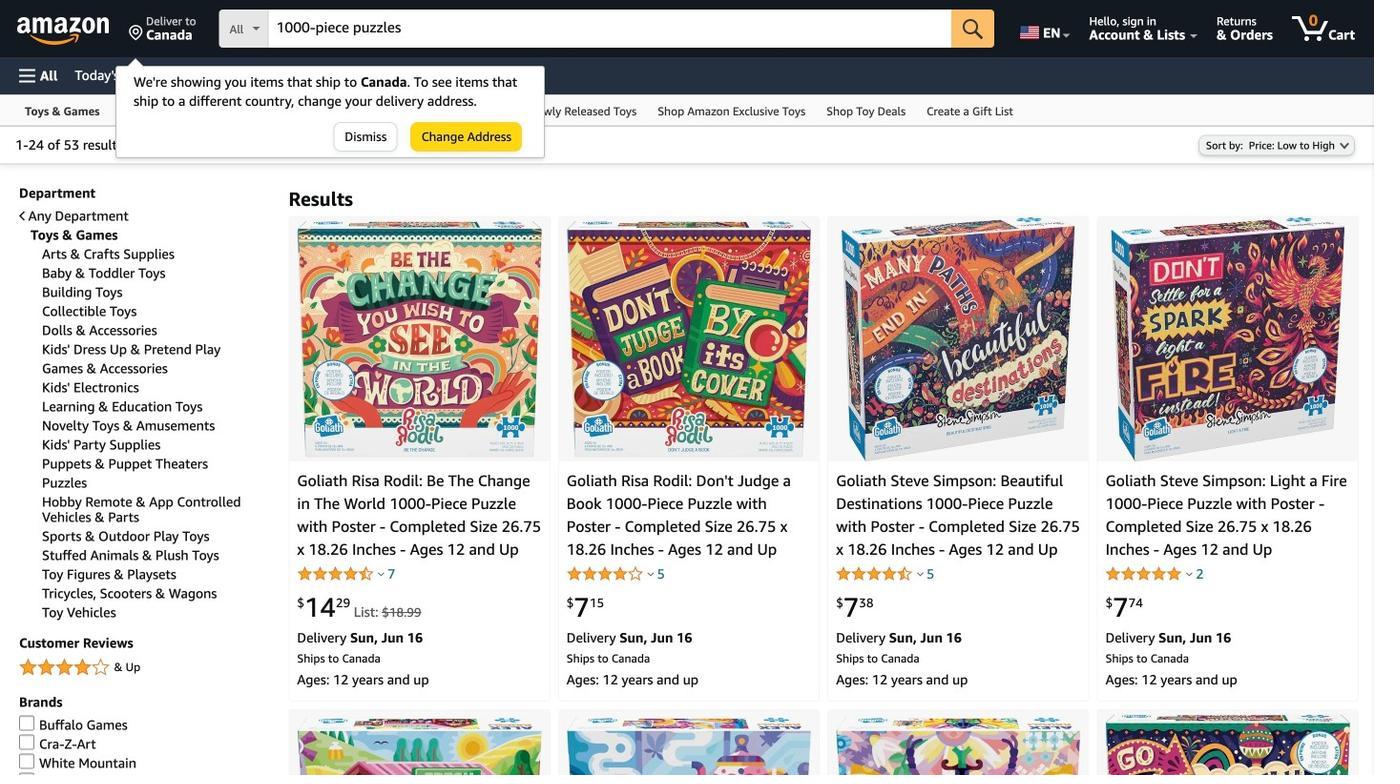 Task type: describe. For each thing, give the bounding box(es) containing it.
Search Amazon text field
[[269, 10, 952, 47]]

goliath alex krugli: farmer's market 1000-piece puzzle - completed size 26.75 x 18.26 inches - ages 12 and up image
[[297, 718, 542, 776]]

delivery sun, jun 16 element for goliath steve simpson: light a fire 1000-piece puzzle with poster - completed size 26.75 x 18.26 inches - ages 12 and up image
[[1106, 630, 1232, 646]]

goliath alex krugli: tea party 1000-piece puzzle - completed size 26.75 x 18.26 inches - ages 12 and up image
[[567, 718, 812, 776]]

springbok image
[[19, 774, 34, 776]]

amazon image
[[17, 17, 110, 46]]

goliath alex krugli - beetle mania 1000-piece puzzle - completed size 26.75 x 18.26 inches - ages 12 and up image
[[836, 718, 1081, 776]]

navigation navigation
[[0, 0, 1374, 158]]

goliath steve simpson: light a fire 1000-piece puzzle with poster - completed size 26.75 x 18.26 inches - ages 12 and up image
[[1112, 217, 1345, 462]]

dropdown image
[[1340, 142, 1350, 149]]

2 checkbox image from the top
[[19, 735, 34, 751]]



Task type: vqa. For each thing, say whether or not it's contained in the screenshot.
right popover IMAGE
yes



Task type: locate. For each thing, give the bounding box(es) containing it.
1 vertical spatial checkbox image
[[19, 735, 34, 751]]

goliath risa rodil: don't judge a book 1000-piece puzzle with poster - completed size 26.75 x 18.26 inches - ages 12 and up image
[[567, 221, 812, 458]]

2 delivery sun, jun 16 element from the left
[[567, 630, 693, 646]]

None submit
[[952, 10, 995, 48], [334, 123, 396, 151], [411, 123, 521, 151], [952, 10, 995, 48], [334, 123, 396, 151], [411, 123, 521, 151]]

4 delivery sun, jun 16 element from the left
[[1106, 630, 1232, 646]]

1 checkbox image from the top
[[19, 716, 34, 732]]

checkbox image
[[19, 716, 34, 732], [19, 735, 34, 751]]

popover image
[[378, 572, 385, 577]]

springbok element
[[19, 774, 39, 776]]

delivery sun, jun 16 element for goliath steve simpson: beautiful destinations 1000-piece puzzle with poster - completed size 26.75 x 18.26 inches - ages 1... image
[[836, 630, 962, 646]]

none search field inside navigation navigation
[[219, 10, 995, 50]]

delivery sun, jun 16 element
[[297, 630, 423, 646], [567, 630, 693, 646], [836, 630, 962, 646], [1106, 630, 1232, 646]]

goliath risa rodil: direction of your dreams 1000-piece puzzle with poster - completed size 26.75 x 18.26 inches - ages 12... image
[[1106, 715, 1351, 776]]

popover image
[[648, 572, 654, 577]]

delivery sun, jun 16 element for goliath risa rodil: be the change in the world 1000-piece puzzle with poster - completed size 26.75 x 18.26 inches - ages ... image
[[297, 630, 423, 646]]

3 delivery sun, jun 16 element from the left
[[836, 630, 962, 646]]

goliath steve simpson: beautiful destinations 1000-piece puzzle with poster - completed size 26.75 x 18.26 inches - ages 1... image
[[842, 217, 1075, 462]]

delivery sun, jun 16 element for 'goliath risa rodil: don't judge a book 1000-piece puzzle with poster - completed size 26.75 x 18.26 inches - ages 12 and up' image
[[567, 630, 693, 646]]

None search field
[[219, 10, 995, 50]]

1 delivery sun, jun 16 element from the left
[[297, 630, 423, 646]]

goliath risa rodil: be the change in the world 1000-piece puzzle with poster - completed size 26.75 x 18.26 inches - ages ... image
[[297, 221, 542, 458]]

4 stars & up element
[[19, 657, 270, 680]]

checkbox image
[[19, 754, 34, 770]]

0 vertical spatial checkbox image
[[19, 716, 34, 732]]



